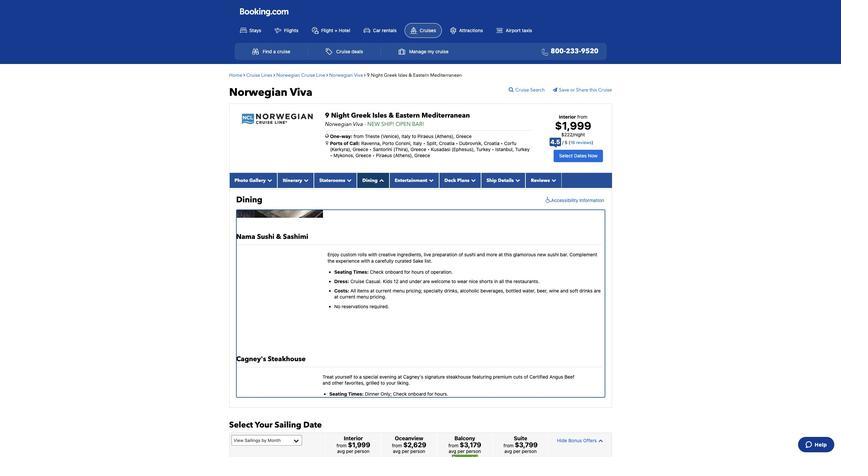 Task type: locate. For each thing, give the bounding box(es) containing it.
cruise lines
[[246, 72, 272, 78]]

1 vertical spatial are
[[594, 288, 601, 294]]

1 vertical spatial select
[[229, 420, 253, 431]]

italy right corsini,
[[413, 141, 422, 146]]

0 vertical spatial this
[[590, 87, 597, 93]]

norwegian cruise line image
[[241, 113, 313, 125]]

1 horizontal spatial greek
[[384, 72, 397, 78]]

0 horizontal spatial chevron down image
[[345, 178, 352, 183]]

1 vertical spatial eastern
[[396, 111, 420, 120]]

person inside balcony from $3,179 avg per person
[[466, 449, 481, 455]]

staterooms button
[[314, 173, 357, 188]]

seating for seating times: check onboard for hours of operation.
[[334, 270, 352, 275]]

details
[[498, 178, 514, 184]]

1 vertical spatial /
[[562, 140, 564, 145]]

0 vertical spatial onboard
[[385, 270, 403, 275]]

check down liking.
[[393, 392, 407, 398]]

avg inside balcony from $3,179 avg per person
[[449, 449, 456, 455]]

chevron down image for photo gallery
[[266, 178, 272, 183]]

avg down oceanview
[[393, 449, 401, 455]]

the inside enjoy custom rolls with creative ingredients, live preparation of sushi and more at this glamorous new sushi bar.  complement the experience with a carefully curated sake list.
[[328, 258, 335, 264]]

0 horizontal spatial $1,999
[[348, 442, 370, 450]]

& inside the 9 night greek isles & eastern mediterranean norwegian viva - new ship! open bar!
[[389, 111, 394, 120]]

2 vertical spatial a
[[359, 375, 362, 380]]

flight + hotel
[[321, 27, 350, 33]]

1 vertical spatial a
[[371, 258, 374, 264]]

from inside oceanview from $2,629 avg per person
[[392, 444, 402, 449]]

piraeus down santorini
[[376, 153, 392, 158]]

chevron down image left dining dropdown button
[[345, 178, 352, 183]]

0 horizontal spatial italy
[[402, 133, 411, 139]]

chevron down image inside deck plans dropdown button
[[469, 178, 476, 183]]

a up the favorites,
[[359, 375, 362, 380]]

2 chevron down image from the left
[[302, 178, 309, 183]]

1 vertical spatial for
[[427, 392, 433, 398]]

avg up recommended image
[[449, 449, 456, 455]]

1 horizontal spatial croatia
[[484, 141, 500, 146]]

stays link
[[235, 23, 267, 37]]

per inside balcony from $3,179 avg per person
[[458, 449, 465, 455]]

chevron down image left itinerary on the top of page
[[266, 178, 272, 183]]

mediterranean inside the 9 night greek isles & eastern mediterranean norwegian viva - new ship! open bar!
[[422, 111, 470, 120]]

from inside balcony from $3,179 avg per person
[[448, 444, 459, 449]]

0 vertical spatial (athens),
[[435, 133, 455, 139]]

9 for 9 night greek isles & eastern mediterranean norwegian viva - new ship! open bar!
[[325, 111, 329, 120]]

a right the find
[[273, 49, 276, 54]]

mediterranean up bar!
[[422, 111, 470, 120]]

hide bonus offers
[[557, 438, 597, 444]]

0 horizontal spatial this
[[504, 252, 512, 258]]

1 horizontal spatial &
[[389, 111, 394, 120]]

a inside "treat yourself to a special evening at cagney's signature steakhouse featuring premium cuts of certified angus beef and other favorites, grilled to your liking."
[[359, 375, 362, 380]]

mediterranean down my
[[430, 72, 462, 78]]

0 horizontal spatial angle right image
[[243, 73, 245, 77]]

2 per from the left
[[402, 449, 409, 455]]

night for 9 night greek isles & eastern mediterranean norwegian viva - new ship! open bar!
[[331, 111, 349, 120]]

onboard down liking.
[[408, 392, 426, 398]]

3 person from the left
[[466, 449, 481, 455]]

isles up "new"
[[372, 111, 387, 120]]

1 chevron down image from the left
[[345, 178, 352, 183]]

1 vertical spatial 9
[[325, 111, 329, 120]]

1 horizontal spatial this
[[590, 87, 597, 93]]

call:
[[350, 141, 360, 146]]

cruise right 'share'
[[598, 87, 612, 93]]

map marker image
[[326, 141, 328, 146]]

at inside enjoy custom rolls with creative ingredients, live preparation of sushi and more at this glamorous new sushi bar.  complement the experience with a carefully curated sake list.
[[499, 252, 503, 258]]

staterooms
[[319, 178, 345, 184]]

night inside the 9 night greek isles & eastern mediterranean norwegian viva - new ship! open bar!
[[331, 111, 349, 120]]

eastern for 9 night greek isles & eastern mediterranean
[[413, 72, 429, 78]]

paper plane image
[[553, 88, 559, 92]]

0 vertical spatial check
[[370, 270, 384, 275]]

1 horizontal spatial cagney's
[[403, 375, 423, 380]]

to up the favorites,
[[354, 375, 358, 380]]

1 vertical spatial with
[[361, 258, 370, 264]]

person for $3,799
[[522, 449, 537, 455]]

norwegian cruise line
[[276, 72, 325, 78]]

person down suite
[[522, 449, 537, 455]]

0 horizontal spatial &
[[276, 233, 281, 242]]

from right the "interior"
[[577, 114, 587, 120]]

date
[[303, 420, 322, 431]]

chevron down image up wheelchair image
[[550, 178, 556, 183]]

1 angle right image from the left
[[243, 73, 245, 77]]

0 vertical spatial &
[[409, 72, 412, 78]]

(athens),
[[435, 133, 455, 139], [393, 153, 413, 158]]

greek inside the 9 night greek isles & eastern mediterranean norwegian viva - new ship! open bar!
[[351, 111, 371, 120]]

norwegian up one-
[[325, 121, 352, 128]]

seating up dress: at the left bottom
[[334, 270, 352, 275]]

1 horizontal spatial select
[[559, 153, 573, 159]]

mediterranean for 9 night greek isles & eastern mediterranean norwegian viva - new ship! open bar!
[[422, 111, 470, 120]]

5 chevron down image from the left
[[514, 178, 520, 183]]

required. right reservations
[[363, 205, 383, 210]]

the right all at right bottom
[[505, 279, 512, 285]]

and inside enjoy custom rolls with creative ingredients, live preparation of sushi and more at this glamorous new sushi bar.  complement the experience with a carefully curated sake list.
[[477, 252, 485, 258]]

mediterranean for 9 night greek isles & eastern mediterranean
[[430, 72, 462, 78]]

1 vertical spatial onboard
[[408, 392, 426, 398]]

/ left 5
[[562, 140, 564, 145]]

1 chevron down image from the left
[[266, 178, 272, 183]]

croatia up the kusadasi
[[439, 141, 455, 146]]

greece down ravenna,
[[356, 153, 371, 158]]

per inside suite from $3,799 avg per person
[[513, 449, 521, 455]]

4 chevron down image from the left
[[469, 178, 476, 183]]

• up istanbul,
[[501, 141, 503, 146]]

cruise right the find
[[277, 49, 290, 54]]

globe image
[[325, 134, 329, 139]]

per for $2,629
[[402, 449, 409, 455]]

chevron down image for staterooms
[[345, 178, 352, 183]]

menu down 12
[[393, 288, 405, 294]]

per inside interior from $1,999 avg per person
[[346, 449, 353, 455]]

$1,999
[[555, 119, 591, 132], [348, 442, 370, 450]]

viva down norwegian cruise line link
[[290, 85, 312, 100]]

reviews
[[576, 140, 592, 145]]

list.
[[425, 258, 432, 264]]

1 horizontal spatial check
[[393, 392, 407, 398]]

0 horizontal spatial sushi
[[464, 252, 476, 258]]

2 angle right image from the left
[[273, 73, 275, 77]]

1 per from the left
[[346, 449, 353, 455]]

onboard up 12
[[385, 270, 403, 275]]

3 avg from the left
[[449, 449, 456, 455]]

car
[[373, 27, 381, 33]]

•
[[423, 141, 425, 146], [456, 141, 458, 146], [501, 141, 503, 146], [370, 147, 372, 152], [428, 147, 430, 152], [492, 147, 494, 152], [330, 153, 332, 158], [373, 153, 375, 158]]

of inside "treat yourself to a special evening at cagney's signature steakhouse featuring premium cuts of certified angus beef and other favorites, grilled to your liking."
[[524, 375, 528, 380]]

sailing
[[275, 420, 301, 431]]

0 horizontal spatial night
[[331, 111, 349, 120]]

0 vertical spatial a
[[273, 49, 276, 54]]

information
[[579, 198, 604, 203]]

1 vertical spatial piraeus
[[376, 153, 392, 158]]

2 horizontal spatial angle right image
[[364, 73, 366, 77]]

angle right image for home
[[243, 73, 245, 77]]

person inside interior from $1,999 avg per person
[[355, 449, 370, 455]]

chevron down image inside photo gallery dropdown button
[[266, 178, 272, 183]]

car rentals link
[[358, 23, 402, 37]]

• up (ephesus),
[[456, 141, 458, 146]]

per down interior
[[346, 449, 353, 455]]

& up ship! on the top left of the page
[[389, 111, 394, 120]]

1 vertical spatial &
[[389, 111, 394, 120]]

0 vertical spatial viva
[[354, 72, 363, 78]]

per up recommended image
[[458, 449, 465, 455]]

a inside navigation
[[273, 49, 276, 54]]

1 vertical spatial seating
[[329, 392, 347, 398]]

2 horizontal spatial &
[[409, 72, 412, 78]]

seating for seating times: dinner only; check onboard for hours.
[[329, 392, 347, 398]]

0 vertical spatial are
[[423, 279, 430, 285]]

booking.com home image
[[240, 8, 288, 17]]

rolls
[[358, 252, 367, 258]]

at
[[499, 252, 503, 258], [370, 288, 374, 294], [334, 295, 338, 300], [398, 375, 402, 380]]

chevron up image
[[378, 178, 384, 183]]

per down oceanview
[[402, 449, 409, 455]]

0 horizontal spatial dining
[[236, 195, 262, 206]]

0 horizontal spatial cruise
[[277, 49, 290, 54]]

steakhouse
[[268, 355, 306, 364]]

dress: cruise casual. kids 12 and under are welcome to wear nice shorts in all the restaurants.
[[334, 279, 540, 285]]

0 horizontal spatial norwegian viva
[[229, 85, 312, 100]]

9 night greek isles & eastern mediterranean
[[367, 72, 462, 78]]

mykonos,
[[334, 153, 354, 158]]

viva inside the 9 night greek isles & eastern mediterranean norwegian viva - new ship! open bar!
[[353, 121, 363, 128]]

& right 'sushi'
[[276, 233, 281, 242]]

a left carefully
[[371, 258, 374, 264]]

1 vertical spatial check
[[393, 392, 407, 398]]

1 horizontal spatial /
[[573, 132, 574, 138]]

1 vertical spatial cagney's
[[403, 375, 423, 380]]

cruise left deals on the top
[[336, 49, 350, 54]]

beverages,
[[481, 288, 505, 294]]

1 horizontal spatial chevron down image
[[550, 178, 556, 183]]

&
[[409, 72, 412, 78], [389, 111, 394, 120], [276, 233, 281, 242]]

of right the preparation
[[459, 252, 463, 258]]

/ up 4.5 / 5 ( 16 reviews )
[[573, 132, 574, 138]]

croatia up istanbul,
[[484, 141, 500, 146]]

only;
[[381, 392, 392, 398]]

per for $3,799
[[513, 449, 521, 455]]

of right cuts in the bottom right of the page
[[524, 375, 528, 380]]

1 horizontal spatial onboard
[[408, 392, 426, 398]]

from inside suite from $3,799 avg per person
[[504, 444, 514, 449]]

2 cruise from the left
[[435, 49, 449, 54]]

viva left -
[[353, 121, 363, 128]]

and left more
[[477, 252, 485, 258]]

2 person from the left
[[410, 449, 425, 455]]

2 chevron down image from the left
[[550, 178, 556, 183]]

chevron down image inside "entertainment" dropdown button
[[427, 178, 434, 183]]

from down oceanview
[[392, 444, 402, 449]]

chevron down image
[[345, 178, 352, 183], [550, 178, 556, 183]]

0 horizontal spatial isles
[[372, 111, 387, 120]]

lines
[[261, 72, 272, 78]]

cruise inside the travel menu navigation
[[336, 49, 350, 54]]

to
[[412, 133, 416, 139], [452, 279, 456, 285], [354, 375, 358, 380], [381, 381, 385, 386]]

0 vertical spatial times:
[[353, 270, 369, 275]]

greece
[[456, 133, 472, 139], [353, 147, 368, 152], [411, 147, 426, 152], [356, 153, 371, 158], [414, 153, 430, 158]]

viva down deals on the top
[[354, 72, 363, 78]]

1 avg from the left
[[337, 449, 345, 455]]

eastern inside the 9 night greek isles & eastern mediterranean norwegian viva - new ship! open bar!
[[396, 111, 420, 120]]

1 horizontal spatial angle right image
[[273, 73, 275, 77]]

items
[[357, 288, 369, 294]]

of
[[344, 141, 348, 146], [459, 252, 463, 258], [425, 270, 429, 275], [524, 375, 528, 380]]

greek for 9 night greek isles & eastern mediterranean norwegian viva - new ship! open bar!
[[351, 111, 371, 120]]

person inside oceanview from $2,629 avg per person
[[410, 449, 425, 455]]

in
[[494, 279, 498, 285]]

avg down interior
[[337, 449, 345, 455]]

interior from $1,999 avg per person
[[337, 436, 370, 455]]

at right more
[[499, 252, 503, 258]]

9520
[[581, 47, 599, 56]]

avg inside suite from $3,799 avg per person
[[504, 449, 512, 455]]

0 vertical spatial italy
[[402, 133, 411, 139]]

• down ravenna, porto corsini, italy • split, croatia • dubrovnik, croatia •
[[428, 147, 430, 152]]

1 horizontal spatial current
[[376, 288, 391, 294]]

with down rolls
[[361, 258, 370, 264]]

2 turkey from the left
[[515, 147, 530, 152]]

open
[[396, 121, 411, 128]]

1 horizontal spatial a
[[359, 375, 362, 380]]

cruise right my
[[435, 49, 449, 54]]

avg left the $3,799
[[504, 449, 512, 455]]

person down oceanview
[[410, 449, 425, 455]]

hide bonus offers link
[[550, 435, 610, 447]]

1 cruise from the left
[[277, 49, 290, 54]]

0 vertical spatial current
[[376, 288, 391, 294]]

norwegian cruise line link
[[276, 72, 325, 78]]

the down the enjoy at the bottom of the page
[[328, 258, 335, 264]]

times: for dinner only; check onboard for hours.
[[348, 392, 364, 398]]

sailings
[[245, 438, 260, 444]]

chevron down image left ship
[[469, 178, 476, 183]]

• down ravenna,
[[370, 147, 372, 152]]

greece down call:
[[353, 147, 368, 152]]

0 vertical spatial eastern
[[413, 72, 429, 78]]

4 person from the left
[[522, 449, 537, 455]]

nama sushi & sashimi
[[236, 233, 308, 242]]

0 vertical spatial 9
[[367, 72, 370, 78]]

1 croatia from the left
[[439, 141, 455, 146]]

of right hours
[[425, 270, 429, 275]]

9 inside the 9 night greek isles & eastern mediterranean norwegian viva - new ship! open bar!
[[325, 111, 329, 120]]

1 person from the left
[[355, 449, 370, 455]]

4 per from the left
[[513, 449, 521, 455]]

chevron down image inside staterooms dropdown button
[[345, 178, 352, 183]]

person inside suite from $3,799 avg per person
[[522, 449, 537, 455]]

1 vertical spatial (athens),
[[393, 153, 413, 158]]

dining button
[[357, 173, 389, 188]]

0 vertical spatial night
[[371, 72, 383, 78]]

turkey down dubrovnik,
[[476, 147, 491, 152]]

isles inside the 9 night greek isles & eastern mediterranean norwegian viva - new ship! open bar!
[[372, 111, 387, 120]]

flights
[[284, 27, 298, 33]]

2 sushi from the left
[[547, 252, 559, 258]]

are right under
[[423, 279, 430, 285]]

0 horizontal spatial piraeus
[[376, 153, 392, 158]]

2 croatia from the left
[[484, 141, 500, 146]]

times: down the favorites,
[[348, 392, 364, 398]]

from left the $3,799
[[504, 444, 514, 449]]

chevron down image left reviews
[[514, 178, 520, 183]]

required.
[[363, 205, 383, 210], [370, 304, 389, 310]]

2 avg from the left
[[393, 449, 401, 455]]

and down treat
[[323, 381, 331, 386]]

from inside interior from $1,999 avg per person
[[337, 444, 347, 449]]

steakhouse
[[446, 375, 471, 380]]

recommended image
[[452, 456, 478, 458]]

per inside oceanview from $2,629 avg per person
[[402, 449, 409, 455]]

(athens), down (thira),
[[393, 153, 413, 158]]

4 avg from the left
[[504, 449, 512, 455]]

drinks
[[579, 288, 593, 294]]

dining down the photo gallery at the top
[[236, 195, 262, 206]]

attractions link
[[444, 23, 488, 37]]

• left split,
[[423, 141, 425, 146]]

3 angle right image from the left
[[364, 73, 366, 77]]

1 vertical spatial greek
[[351, 111, 371, 120]]

0 horizontal spatial onboard
[[385, 270, 403, 275]]

view sailings by month link
[[231, 436, 302, 447]]

cruise search
[[515, 87, 545, 93]]

per
[[346, 449, 353, 455], [402, 449, 409, 455], [458, 449, 465, 455], [513, 449, 521, 455]]

all
[[499, 279, 504, 285]]

angle right image right home
[[243, 73, 245, 77]]

0 horizontal spatial select
[[229, 420, 253, 431]]

isles for 9 night greek isles & eastern mediterranean
[[398, 72, 407, 78]]

3 chevron down image from the left
[[427, 178, 434, 183]]

welcome
[[431, 279, 450, 285]]

person down interior
[[355, 449, 370, 455]]

(ephesus),
[[452, 147, 475, 152]]

angle right image
[[243, 73, 245, 77], [273, 73, 275, 77], [364, 73, 366, 77]]

1 horizontal spatial for
[[427, 392, 433, 398]]

1 horizontal spatial sushi
[[547, 252, 559, 258]]

entertainment
[[395, 178, 427, 184]]

9
[[367, 72, 370, 78], [325, 111, 329, 120]]

check up the casual.
[[370, 270, 384, 275]]

cruise deals
[[336, 49, 363, 54]]

soft
[[570, 288, 578, 294]]

0 horizontal spatial croatia
[[439, 141, 455, 146]]

16
[[570, 140, 575, 145]]

avg for $2,629
[[393, 449, 401, 455]]

a inside enjoy custom rolls with creative ingredients, live preparation of sushi and more at this glamorous new sushi bar.  complement the experience with a carefully curated sake list.
[[371, 258, 374, 264]]

chevron down image inside "ship details" dropdown button
[[514, 178, 520, 183]]

1 horizontal spatial norwegian viva
[[329, 72, 363, 78]]

norwegian viva
[[329, 72, 363, 78], [229, 85, 312, 100]]

cruise inside dropdown button
[[435, 49, 449, 54]]

1 horizontal spatial are
[[594, 288, 601, 294]]

9 right norwegian viva link
[[367, 72, 370, 78]]

9 for 9 night greek isles & eastern mediterranean
[[367, 72, 370, 78]]

chevron down image
[[266, 178, 272, 183], [302, 178, 309, 183], [427, 178, 434, 183], [469, 178, 476, 183], [514, 178, 520, 183]]

1 horizontal spatial 9
[[367, 72, 370, 78]]

eastern up the open
[[396, 111, 420, 120]]

find
[[263, 49, 272, 54]]

2 vertical spatial viva
[[353, 121, 363, 128]]

chevron down image left "staterooms"
[[302, 178, 309, 183]]

the
[[328, 258, 335, 264], [505, 279, 512, 285]]

balcony from $3,179 avg per person
[[448, 436, 481, 455]]

1 horizontal spatial night
[[371, 72, 383, 78]]

$1,999 inside interior from $1,999 avg per person
[[348, 442, 370, 450]]

piraeus up ravenna, porto corsini, italy • split, croatia • dubrovnik, croatia •
[[417, 133, 434, 139]]

select for select your sailing date
[[229, 420, 253, 431]]

0 vertical spatial isles
[[398, 72, 407, 78]]

1 horizontal spatial italy
[[413, 141, 422, 146]]

dining inside dropdown button
[[362, 178, 378, 184]]

from for oceanview from $2,629 avg per person
[[392, 444, 402, 449]]

isles for 9 night greek isles & eastern mediterranean norwegian viva - new ship! open bar!
[[372, 111, 387, 120]]

0 vertical spatial select
[[559, 153, 573, 159]]

1 horizontal spatial turkey
[[515, 147, 530, 152]]

0 horizontal spatial 9
[[325, 111, 329, 120]]

from down 'balcony'
[[448, 444, 459, 449]]

1 vertical spatial isles
[[372, 111, 387, 120]]

1 vertical spatial required.
[[370, 304, 389, 310]]

0 vertical spatial seating
[[334, 270, 352, 275]]

with
[[368, 252, 377, 258], [361, 258, 370, 264]]

for left hours.
[[427, 392, 433, 398]]

eastern for 9 night greek isles & eastern mediterranean norwegian viva - new ship! open bar!
[[396, 111, 420, 120]]

norwegian
[[276, 72, 300, 78], [329, 72, 353, 78], [229, 85, 287, 100], [325, 121, 352, 128]]

attractions
[[459, 27, 483, 33]]

1 horizontal spatial menu
[[393, 288, 405, 294]]

1 vertical spatial dining
[[236, 195, 262, 206]]

night up one-
[[331, 111, 349, 120]]

from down interior
[[337, 444, 347, 449]]

menu
[[393, 288, 405, 294], [357, 295, 369, 300]]

1 horizontal spatial cruise
[[435, 49, 449, 54]]

0 horizontal spatial (athens),
[[393, 153, 413, 158]]

turkey down corfu
[[515, 147, 530, 152]]

0 vertical spatial /
[[573, 132, 574, 138]]

seating
[[334, 270, 352, 275], [329, 392, 347, 398]]

1 horizontal spatial dining
[[362, 178, 378, 184]]

cruises
[[420, 27, 436, 33]]

current down all
[[340, 295, 355, 300]]

3 per from the left
[[458, 449, 465, 455]]

menu down the items
[[357, 295, 369, 300]]

avg inside interior from $1,999 avg per person
[[337, 449, 345, 455]]

turkey
[[476, 147, 491, 152], [515, 147, 530, 152]]

chevron down image inside reviews dropdown button
[[550, 178, 556, 183]]

0 horizontal spatial menu
[[357, 295, 369, 300]]

1 vertical spatial current
[[340, 295, 355, 300]]

dining up reservations required.
[[362, 178, 378, 184]]

12
[[394, 279, 399, 285]]

1 vertical spatial menu
[[357, 295, 369, 300]]

interior from $1,999 $222 / night
[[555, 114, 591, 138]]

from inside interior from $1,999 $222 / night
[[577, 114, 587, 120]]

0 horizontal spatial greek
[[351, 111, 371, 120]]

and inside the all items at current menu pricing; specialty drinks, alcoholic beverages, bottled water, beer, wine and soft drinks are at current menu pricing.
[[560, 288, 568, 294]]

1 horizontal spatial $1,999
[[555, 119, 591, 132]]

chevron down image inside itinerary dropdown button
[[302, 178, 309, 183]]

0 horizontal spatial turkey
[[476, 147, 491, 152]]

avg inside oceanview from $2,629 avg per person
[[393, 449, 401, 455]]

800-
[[551, 47, 566, 56]]

select for select          dates now
[[559, 153, 573, 159]]

1 horizontal spatial the
[[505, 279, 512, 285]]

from for balcony from $3,179 avg per person
[[448, 444, 459, 449]]

costs:
[[334, 288, 349, 294]]

this right more
[[504, 252, 512, 258]]

hotel
[[339, 27, 350, 33]]



Task type: vqa. For each thing, say whether or not it's contained in the screenshot.
The Dining,
no



Task type: describe. For each thing, give the bounding box(es) containing it.
entertainment button
[[389, 173, 439, 188]]

hide
[[557, 438, 567, 444]]

water,
[[523, 288, 536, 294]]

no reservations required.
[[334, 304, 389, 310]]

-
[[364, 121, 366, 128]]

cruise left lines
[[246, 72, 260, 78]]

ravenna, porto corsini, italy • split, croatia • dubrovnik, croatia •
[[361, 141, 503, 146]]

dates
[[574, 153, 587, 159]]

specialty
[[424, 288, 443, 294]]

$1,999 for interior from $1,999 avg per person
[[348, 442, 370, 450]]

greece down ravenna, porto corsini, italy • split, croatia • dubrovnik, croatia •
[[411, 147, 426, 152]]

live
[[424, 252, 431, 258]]

person for $2,629
[[410, 449, 425, 455]]

custom
[[341, 252, 357, 258]]

premium
[[493, 375, 512, 380]]

of down way:
[[344, 141, 348, 146]]

flight + hotel link
[[306, 23, 356, 37]]

interior
[[344, 436, 363, 442]]

norwegian viva link
[[329, 72, 364, 78]]

alcoholic
[[460, 288, 479, 294]]

stays
[[249, 27, 261, 33]]

no
[[334, 304, 340, 310]]

• down santorini
[[373, 153, 375, 158]]

corfu
[[504, 141, 516, 146]]

your
[[255, 420, 273, 431]]

ports of call:
[[330, 141, 360, 146]]

• down (kerkyra),
[[330, 153, 332, 158]]

split,
[[427, 141, 438, 146]]

deck
[[445, 178, 456, 184]]

per for $3,179
[[458, 449, 465, 455]]

by
[[262, 438, 267, 444]]

norwegian down cruise lines
[[229, 85, 287, 100]]

1 vertical spatial viva
[[290, 85, 312, 100]]

norwegian inside the 9 night greek isles & eastern mediterranean norwegian viva - new ship! open bar!
[[325, 121, 352, 128]]

at down costs:
[[334, 295, 338, 300]]

1 vertical spatial norwegian viva
[[229, 85, 312, 100]]

flights link
[[269, 23, 304, 37]]

/ inside 4.5 / 5 ( 16 reviews )
[[562, 140, 564, 145]]

cruise deals link
[[318, 45, 370, 58]]

cruise left search
[[515, 87, 529, 93]]

800-233-9520
[[551, 47, 599, 56]]

norwegian right angle right image
[[329, 72, 353, 78]]

0 vertical spatial with
[[368, 252, 377, 258]]

suite from $3,799 avg per person
[[504, 436, 538, 455]]

search image
[[509, 87, 515, 92]]

0 horizontal spatial current
[[340, 295, 355, 300]]

angle right image
[[326, 73, 328, 77]]

ship details button
[[481, 173, 526, 188]]

person for $3,179
[[466, 449, 481, 455]]

wheelchair image
[[544, 197, 551, 204]]

cuts
[[513, 375, 523, 380]]

more
[[486, 252, 497, 258]]

avg for $3,799
[[504, 449, 512, 455]]

• left istanbul,
[[492, 147, 494, 152]]

(thira),
[[393, 147, 409, 152]]

times: for check onboard for hours of operation.
[[353, 270, 369, 275]]

special
[[363, 375, 378, 380]]

manage my cruise button
[[391, 45, 456, 58]]

to down evening on the left of the page
[[381, 381, 385, 386]]

angle right image for norwegian viva
[[364, 73, 366, 77]]

flight
[[321, 27, 333, 33]]

from for suite from $3,799 avg per person
[[504, 444, 514, 449]]

greek for 9 night greek isles & eastern mediterranean
[[384, 72, 397, 78]]

photo gallery button
[[229, 173, 277, 188]]

airport taxis
[[506, 27, 532, 33]]

)
[[592, 140, 593, 145]]

0 vertical spatial for
[[404, 270, 410, 275]]

and inside "treat yourself to a special evening at cagney's signature steakhouse featuring premium cuts of certified angus beef and other favorites, grilled to your liking."
[[323, 381, 331, 386]]

home
[[229, 72, 242, 78]]

1 sushi from the left
[[464, 252, 476, 258]]

cruise for manage my cruise
[[435, 49, 449, 54]]

experience
[[336, 258, 360, 264]]

find a cruise link
[[245, 45, 298, 58]]

per for $1,999
[[346, 449, 353, 455]]

treat
[[323, 375, 334, 380]]

plans
[[457, 178, 469, 184]]

$3,799
[[515, 442, 538, 450]]

angus
[[550, 375, 563, 380]]

ship!
[[381, 121, 394, 128]]

santorini (thira), greece • kusadasi (ephesus), turkey • istanbul, turkey • mykonos, greece • piraeus (athens), greece
[[330, 147, 530, 158]]

cagney's inside "treat yourself to a special evening at cagney's signature steakhouse featuring premium cuts of certified angus beef and other favorites, grilled to your liking."
[[403, 375, 423, 380]]

4.5
[[551, 139, 560, 146]]

norwegian viva main content
[[226, 67, 615, 458]]

save or share this cruise
[[559, 87, 612, 93]]

this inside enjoy custom rolls with creative ingredients, live preparation of sushi and more at this glamorous new sushi bar.  complement the experience with a carefully curated sake list.
[[504, 252, 512, 258]]

cruises link
[[405, 23, 442, 38]]

1 vertical spatial italy
[[413, 141, 422, 146]]

cruise up all
[[350, 279, 364, 285]]

greece inside corfu (kerkyra), greece
[[353, 147, 368, 152]]

(kerkyra),
[[330, 147, 351, 152]]

accessibility
[[551, 198, 578, 203]]

0 horizontal spatial cagney's
[[236, 355, 266, 364]]

cruise lines link
[[246, 72, 272, 78]]

chevron down image for entertainment
[[427, 178, 434, 183]]

cruise left line
[[301, 72, 315, 78]]

chevron up image
[[597, 439, 603, 444]]

avg for $3,179
[[449, 449, 456, 455]]

your
[[386, 381, 396, 386]]

night for 9 night greek isles & eastern mediterranean
[[371, 72, 383, 78]]

and right 12
[[400, 279, 408, 285]]

glamorous
[[513, 252, 536, 258]]

hours
[[412, 270, 424, 275]]

16 reviews link
[[570, 140, 592, 145]]

curated
[[395, 258, 412, 264]]

yourself
[[335, 375, 352, 380]]

(athens), inside santorini (thira), greece • kusadasi (ephesus), turkey • istanbul, turkey • mykonos, greece • piraeus (athens), greece
[[393, 153, 413, 158]]

avg for $1,999
[[337, 449, 345, 455]]

greece down corfu (kerkyra), greece
[[414, 153, 430, 158]]

from for interior from $1,999 avg per person
[[337, 444, 347, 449]]

piraeus inside santorini (thira), greece • kusadasi (ephesus), turkey • istanbul, turkey • mykonos, greece • piraeus (athens), greece
[[376, 153, 392, 158]]

norwegian right lines
[[276, 72, 300, 78]]

save or share this cruise link
[[553, 87, 612, 93]]

other
[[332, 381, 343, 386]]

all
[[350, 288, 356, 294]]

from for interior from $1,999 $222 / night
[[577, 114, 587, 120]]

of inside enjoy custom rolls with creative ingredients, live preparation of sushi and more at this glamorous new sushi bar.  complement the experience with a carefully curated sake list.
[[459, 252, 463, 258]]

at up pricing.
[[370, 288, 374, 294]]

share
[[576, 87, 588, 93]]

greece up dubrovnik,
[[456, 133, 472, 139]]

from up call:
[[354, 133, 364, 139]]

select your sailing date
[[229, 420, 322, 431]]

travel menu navigation
[[235, 43, 607, 60]]

to left the wear on the right bottom of page
[[452, 279, 456, 285]]

new
[[367, 121, 380, 128]]

evening
[[380, 375, 396, 380]]

0 vertical spatial menu
[[393, 288, 405, 294]]

signature
[[425, 375, 445, 380]]

chevron down image for itinerary
[[302, 178, 309, 183]]

ingredients,
[[397, 252, 423, 258]]

new
[[537, 252, 546, 258]]

1 turkey from the left
[[476, 147, 491, 152]]

sake
[[413, 258, 423, 264]]

now
[[588, 153, 598, 159]]

to down bar!
[[412, 133, 416, 139]]

0 vertical spatial norwegian viva
[[329, 72, 363, 78]]

are inside the all items at current menu pricing; specialty drinks, alcoholic beverages, bottled water, beer, wine and soft drinks are at current menu pricing.
[[594, 288, 601, 294]]

gallery
[[249, 178, 266, 184]]

corsini,
[[395, 141, 412, 146]]

sushi
[[257, 233, 274, 242]]

pricing.
[[370, 295, 386, 300]]

1 horizontal spatial (athens),
[[435, 133, 455, 139]]

0 vertical spatial piraeus
[[417, 133, 434, 139]]

0 vertical spatial required.
[[363, 205, 383, 210]]

ports
[[330, 141, 343, 146]]

9 night greek isles & eastern mediterranean norwegian viva - new ship! open bar!
[[325, 111, 470, 128]]

chevron down image for ship details
[[514, 178, 520, 183]]

at inside "treat yourself to a special evening at cagney's signature steakhouse featuring premium cuts of certified angus beef and other favorites, grilled to your liking."
[[398, 375, 402, 380]]

233-
[[566, 47, 581, 56]]

operation.
[[431, 270, 453, 275]]

liking.
[[397, 381, 410, 386]]

porto
[[382, 141, 394, 146]]

chevron down image for deck plans
[[469, 178, 476, 183]]

/ inside interior from $1,999 $222 / night
[[573, 132, 574, 138]]

chevron down image for reviews
[[550, 178, 556, 183]]

corfu (kerkyra), greece
[[330, 141, 516, 152]]

accessibility information link
[[544, 197, 604, 204]]

view
[[234, 438, 243, 444]]

kusadasi
[[431, 147, 450, 152]]

& for 9 night greek isles & eastern mediterranean
[[409, 72, 412, 78]]

way:
[[342, 133, 352, 139]]

bonus
[[568, 438, 582, 444]]

0 horizontal spatial are
[[423, 279, 430, 285]]

+
[[335, 27, 337, 33]]

& for 9 night greek isles & eastern mediterranean norwegian viva - new ship! open bar!
[[389, 111, 394, 120]]

pricing;
[[406, 288, 422, 294]]

$1,999 for interior from $1,999 $222 / night
[[555, 119, 591, 132]]

(venice),
[[381, 133, 400, 139]]

cruise for find a cruise
[[277, 49, 290, 54]]

angle right image for cruise lines
[[273, 73, 275, 77]]

offers
[[583, 438, 597, 444]]

person for $1,999
[[355, 449, 370, 455]]



